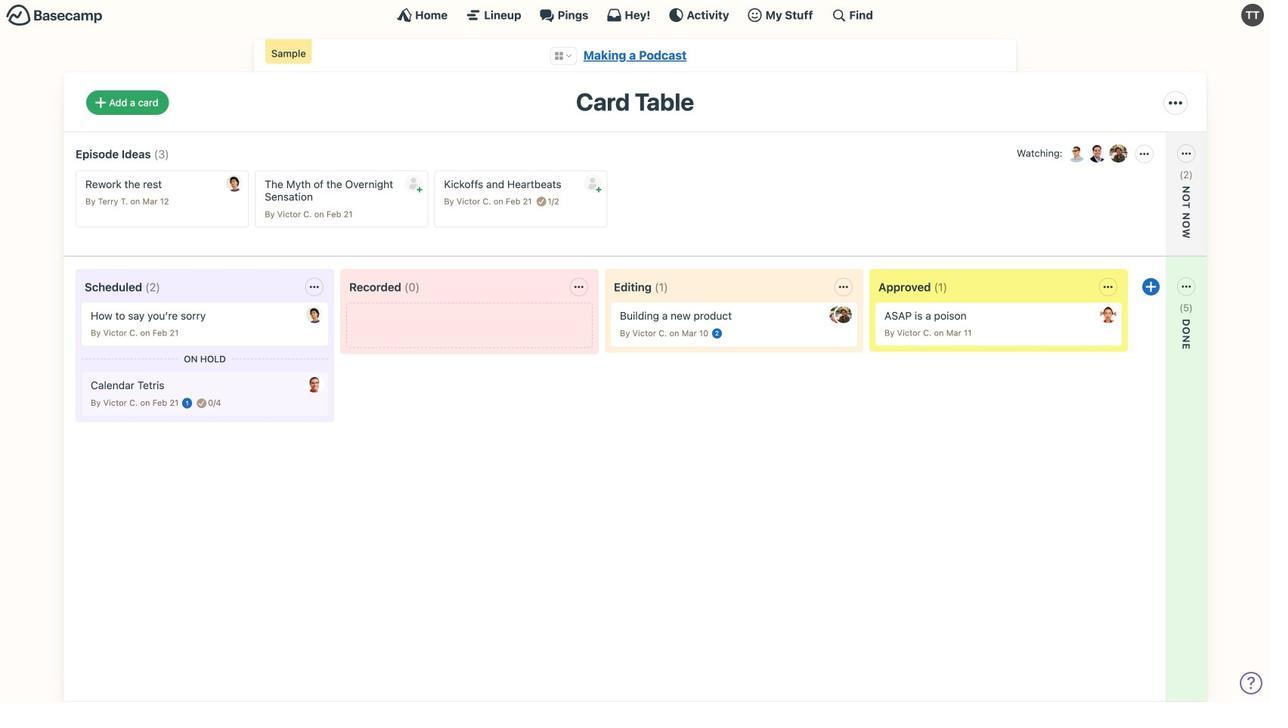 Task type: describe. For each thing, give the bounding box(es) containing it.
victor cooper image
[[1066, 143, 1087, 164]]

annie bryan image
[[1100, 307, 1117, 323]]

on mar 12 element
[[130, 197, 169, 206]]

terry turtle image
[[1242, 4, 1265, 26]]

steve marsh image
[[306, 376, 323, 393]]

switch accounts image
[[6, 4, 103, 27]]

keyboard shortcut: ⌘ + / image
[[831, 8, 847, 23]]



Task type: vqa. For each thing, say whether or not it's contained in the screenshot.
right Jared Davis icon
yes



Task type: locate. For each thing, give the bounding box(es) containing it.
0 vertical spatial nicole katz image
[[1108, 143, 1130, 164]]

jared davis image
[[306, 307, 323, 323]]

jared davis image
[[226, 175, 243, 192]]

1 horizontal spatial nicole katz image
[[1108, 143, 1130, 164]]

0 horizontal spatial nicole katz image
[[836, 307, 852, 323]]

1 vertical spatial nicole katz image
[[836, 307, 852, 323]]

nicole katz image
[[1108, 143, 1130, 164], [836, 307, 852, 323]]

main element
[[0, 0, 1271, 29]]

on mar 10 element
[[670, 329, 709, 338]]

on feb 21 element
[[494, 197, 532, 206], [314, 209, 353, 219], [140, 328, 179, 338], [140, 398, 179, 408]]

jennifer young image
[[830, 307, 846, 323]]

None submit
[[405, 175, 423, 193], [584, 175, 602, 193], [1086, 193, 1192, 212], [1086, 326, 1192, 345], [405, 175, 423, 193], [584, 175, 602, 193], [1086, 193, 1192, 212], [1086, 326, 1192, 345]]

on mar 11 element
[[934, 328, 972, 338]]

breadcrumb element
[[254, 39, 1017, 72]]

josh fiske image
[[1087, 143, 1108, 164]]



